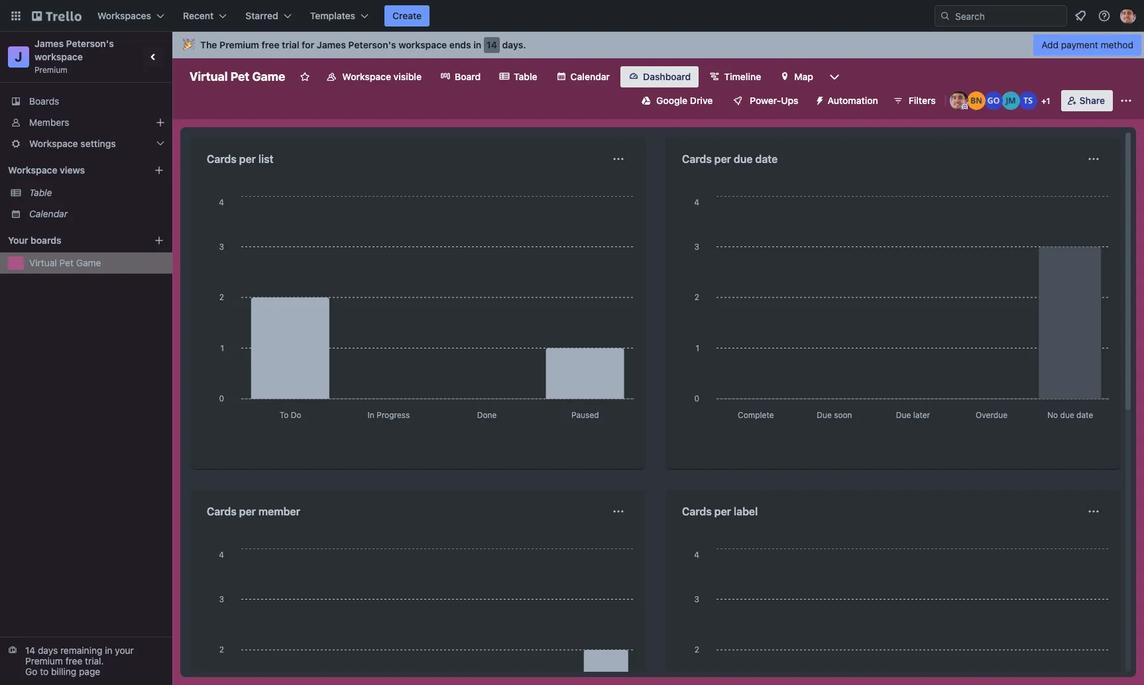 Task type: describe. For each thing, give the bounding box(es) containing it.
Search field
[[951, 6, 1067, 26]]

🎉
[[183, 39, 195, 50]]

date
[[755, 153, 778, 165]]

share
[[1080, 95, 1105, 106]]

primary element
[[0, 0, 1144, 32]]

cards for cards per member
[[207, 506, 237, 518]]

Board name text field
[[183, 66, 292, 88]]

cards per member
[[207, 506, 300, 518]]

add payment method
[[1042, 39, 1134, 50]]

show menu image
[[1120, 94, 1133, 107]]

banner containing 🎉
[[172, 32, 1144, 58]]

payment
[[1061, 39, 1098, 50]]

per for list
[[239, 153, 256, 165]]

due
[[734, 153, 753, 165]]

billing
[[51, 666, 76, 678]]

boards
[[29, 95, 59, 107]]

filters button
[[889, 90, 940, 111]]

free inside 14 days remaining in your premium free trial. go to billing page
[[65, 656, 82, 667]]

james peterson's workspace link
[[34, 38, 116, 62]]

google drive
[[656, 95, 713, 106]]

timeline
[[724, 71, 761, 82]]

cards per label
[[682, 506, 758, 518]]

1
[[1047, 96, 1050, 106]]

0 horizontal spatial pet
[[59, 257, 74, 268]]

workspace for workspace visible
[[342, 71, 391, 82]]

1 horizontal spatial table link
[[491, 66, 545, 88]]

boards
[[31, 235, 61, 246]]

sm image
[[809, 90, 828, 109]]

1 horizontal spatial james
[[317, 39, 346, 50]]

0 horizontal spatial table link
[[29, 186, 164, 200]]

page
[[79, 666, 100, 678]]

1 vertical spatial table
[[29, 187, 52, 198]]

share button
[[1061, 90, 1113, 111]]

members
[[29, 117, 69, 128]]

1 horizontal spatial calendar
[[571, 71, 610, 82]]

1 vertical spatial james peterson (jamespeterson93) image
[[950, 91, 968, 110]]

virtual pet game link
[[29, 257, 164, 270]]

customize views image
[[828, 70, 841, 84]]

your
[[115, 645, 134, 656]]

workspace visible button
[[318, 66, 430, 88]]

j
[[15, 49, 22, 64]]

go to billing page link
[[25, 666, 100, 678]]

premium inside james peterson's workspace premium
[[34, 65, 67, 75]]

days.
[[502, 39, 526, 50]]

boards link
[[0, 91, 172, 112]]

starred button
[[238, 5, 299, 27]]

peterson's inside james peterson's workspace premium
[[66, 38, 114, 49]]

create a view image
[[154, 165, 164, 176]]

starred
[[245, 10, 278, 21]]

recent
[[183, 10, 214, 21]]

cards per due date
[[682, 153, 778, 165]]

members link
[[0, 112, 172, 133]]

workspace inside james peterson's workspace premium
[[34, 51, 83, 62]]

templates
[[310, 10, 355, 21]]

per for due
[[714, 153, 731, 165]]

create
[[392, 10, 422, 21]]

workspace views
[[8, 164, 85, 176]]

add payment method link
[[1034, 34, 1142, 56]]

power-
[[750, 95, 781, 106]]

templates button
[[302, 5, 377, 27]]

the
[[200, 39, 217, 50]]

days
[[38, 645, 58, 656]]

google
[[656, 95, 688, 106]]

1 horizontal spatial table
[[514, 71, 537, 82]]

workspace navigation collapse icon image
[[145, 48, 163, 66]]

tara schultz (taraschultz7) image
[[1019, 91, 1037, 110]]

go
[[25, 666, 37, 678]]

+ 1
[[1041, 96, 1050, 106]]

workspace visible
[[342, 71, 422, 82]]

14 inside banner
[[487, 39, 497, 50]]

workspace for workspace views
[[8, 164, 57, 176]]

🎉 the premium free trial for james peterson's workspace ends in 14 days.
[[183, 39, 526, 50]]

dashboard
[[643, 71, 691, 82]]

cards for cards per list
[[207, 153, 237, 165]]

james peterson's workspace premium
[[34, 38, 116, 75]]



Task type: locate. For each thing, give the bounding box(es) containing it.
0 horizontal spatial virtual
[[29, 257, 57, 268]]

cards left list
[[207, 153, 237, 165]]

1 horizontal spatial pet
[[230, 70, 249, 84]]

+
[[1041, 96, 1047, 106]]

j link
[[8, 46, 29, 68]]

cards left the label
[[682, 506, 712, 518]]

peterson's up workspace visible "button"
[[348, 39, 396, 50]]

1 vertical spatial premium
[[34, 65, 67, 75]]

premium inside 14 days remaining in your premium free trial. go to billing page
[[25, 656, 63, 667]]

0 horizontal spatial in
[[105, 645, 112, 656]]

0 vertical spatial pet
[[230, 70, 249, 84]]

filters
[[909, 95, 936, 106]]

in left your
[[105, 645, 112, 656]]

label
[[734, 506, 758, 518]]

1 horizontal spatial workspace
[[399, 39, 447, 50]]

automation
[[828, 95, 878, 106]]

2 vertical spatial workspace
[[8, 164, 57, 176]]

0 vertical spatial premium
[[220, 39, 259, 50]]

14 days remaining in your premium free trial. go to billing page
[[25, 645, 134, 678]]

settings
[[80, 138, 116, 149]]

open information menu image
[[1098, 9, 1111, 23]]

0 vertical spatial virtual pet game
[[190, 70, 285, 84]]

to
[[40, 666, 49, 678]]

pet
[[230, 70, 249, 84], [59, 257, 74, 268]]

0 horizontal spatial calendar
[[29, 208, 68, 219]]

2 vertical spatial premium
[[25, 656, 63, 667]]

0 notifications image
[[1073, 8, 1089, 24]]

confetti image
[[183, 39, 195, 50]]

workspace
[[342, 71, 391, 82], [29, 138, 78, 149], [8, 164, 57, 176]]

your boards
[[8, 235, 61, 246]]

james peterson (jamespeterson93) image right open information menu icon
[[1120, 8, 1136, 24]]

method
[[1101, 39, 1134, 50]]

free inside banner
[[262, 39, 280, 50]]

workspace down members
[[29, 138, 78, 149]]

recent button
[[175, 5, 235, 27]]

free
[[262, 39, 280, 50], [65, 656, 82, 667]]

peterson's down back to home image
[[66, 38, 114, 49]]

back to home image
[[32, 5, 82, 27]]

james peterson (jamespeterson93) image left 'gary orlando (garyorlando)' icon
[[950, 91, 968, 110]]

0 vertical spatial 14
[[487, 39, 497, 50]]

0 vertical spatial table
[[514, 71, 537, 82]]

your boards with 1 items element
[[8, 233, 134, 249]]

0 horizontal spatial game
[[76, 257, 101, 268]]

in inside 14 days remaining in your premium free trial. go to billing page
[[105, 645, 112, 656]]

virtual down the the
[[190, 70, 228, 84]]

0 horizontal spatial james peterson (jamespeterson93) image
[[950, 91, 968, 110]]

0 horizontal spatial 14
[[25, 645, 35, 656]]

peterson's
[[66, 38, 114, 49], [348, 39, 396, 50]]

trial.
[[85, 656, 104, 667]]

workspace inside "button"
[[342, 71, 391, 82]]

cards left member
[[207, 506, 237, 518]]

workspace right j
[[34, 51, 83, 62]]

1 vertical spatial calendar
[[29, 208, 68, 219]]

game down the your boards with 1 items "element"
[[76, 257, 101, 268]]

views
[[60, 164, 85, 176]]

0 vertical spatial workspace
[[342, 71, 391, 82]]

virtual down boards
[[29, 257, 57, 268]]

banner
[[172, 32, 1144, 58]]

1 horizontal spatial james peterson (jamespeterson93) image
[[1120, 8, 1136, 24]]

0 horizontal spatial free
[[65, 656, 82, 667]]

workspaces
[[97, 10, 151, 21]]

1 vertical spatial workspace
[[29, 138, 78, 149]]

per left list
[[239, 153, 256, 165]]

0 horizontal spatial virtual pet game
[[29, 257, 101, 268]]

google drive icon image
[[642, 96, 651, 105]]

cards left 'due'
[[682, 153, 712, 165]]

1 vertical spatial pet
[[59, 257, 74, 268]]

per for member
[[239, 506, 256, 518]]

game left star or unstar board icon
[[252, 70, 285, 84]]

star or unstar board image
[[300, 72, 310, 82]]

14 left days.
[[487, 39, 497, 50]]

calendar down primary element
[[571, 71, 610, 82]]

calendar link down primary element
[[548, 66, 618, 88]]

0 vertical spatial calendar link
[[548, 66, 618, 88]]

0 vertical spatial free
[[262, 39, 280, 50]]

james right the for
[[317, 39, 346, 50]]

cards per list
[[207, 153, 274, 165]]

james peterson (jamespeterson93) image
[[1120, 8, 1136, 24], [950, 91, 968, 110]]

0 vertical spatial workspace
[[399, 39, 447, 50]]

1 vertical spatial 14
[[25, 645, 35, 656]]

add
[[1042, 39, 1059, 50]]

1 horizontal spatial game
[[252, 70, 285, 84]]

virtual inside virtual pet game link
[[29, 257, 57, 268]]

1 horizontal spatial 14
[[487, 39, 497, 50]]

board link
[[432, 66, 489, 88]]

game
[[252, 70, 285, 84], [76, 257, 101, 268]]

dashboard link
[[621, 66, 699, 88]]

james down back to home image
[[34, 38, 64, 49]]

per left 'due'
[[714, 153, 731, 165]]

workspace inside popup button
[[29, 138, 78, 149]]

1 horizontal spatial peterson's
[[348, 39, 396, 50]]

14 left days
[[25, 645, 35, 656]]

cards for cards per due date
[[682, 153, 712, 165]]

remaining
[[60, 645, 102, 656]]

calendar up boards
[[29, 208, 68, 219]]

gary orlando (garyorlando) image
[[984, 91, 1003, 110]]

calendar link
[[548, 66, 618, 88], [29, 207, 164, 221]]

workspace settings button
[[0, 133, 172, 154]]

trial
[[282, 39, 299, 50]]

workspace
[[399, 39, 447, 50], [34, 51, 83, 62]]

power-ups
[[750, 95, 799, 106]]

add board image
[[154, 235, 164, 246]]

virtual inside virtual pet game "text box"
[[190, 70, 228, 84]]

map
[[794, 71, 813, 82]]

james
[[34, 38, 64, 49], [317, 39, 346, 50]]

1 vertical spatial workspace
[[34, 51, 83, 62]]

virtual pet game down the the
[[190, 70, 285, 84]]

ends
[[449, 39, 471, 50]]

0 horizontal spatial table
[[29, 187, 52, 198]]

14
[[487, 39, 497, 50], [25, 645, 35, 656]]

calendar
[[571, 71, 610, 82], [29, 208, 68, 219]]

1 vertical spatial virtual
[[29, 257, 57, 268]]

per left member
[[239, 506, 256, 518]]

workspace left views
[[8, 164, 57, 176]]

virtual pet game inside "text box"
[[190, 70, 285, 84]]

0 vertical spatial game
[[252, 70, 285, 84]]

cards for cards per label
[[682, 506, 712, 518]]

ups
[[781, 95, 799, 106]]

visible
[[394, 71, 422, 82]]

1 horizontal spatial in
[[474, 39, 482, 50]]

workspace inside banner
[[399, 39, 447, 50]]

1 vertical spatial calendar link
[[29, 207, 164, 221]]

in
[[474, 39, 482, 50], [105, 645, 112, 656]]

automation button
[[809, 90, 886, 111]]

1 vertical spatial virtual pet game
[[29, 257, 101, 268]]

virtual pet game
[[190, 70, 285, 84], [29, 257, 101, 268]]

member
[[259, 506, 300, 518]]

table down days.
[[514, 71, 537, 82]]

0 vertical spatial virtual
[[190, 70, 228, 84]]

0 horizontal spatial calendar link
[[29, 207, 164, 221]]

jeremy miller (jeremymiller198) image
[[1001, 91, 1020, 110]]

for
[[302, 39, 314, 50]]

pet inside "text box"
[[230, 70, 249, 84]]

1 horizontal spatial calendar link
[[548, 66, 618, 88]]

power-ups button
[[723, 90, 806, 111]]

1 horizontal spatial free
[[262, 39, 280, 50]]

james peterson (jamespeterson93) image inside primary element
[[1120, 8, 1136, 24]]

in right ends
[[474, 39, 482, 50]]

search image
[[940, 11, 951, 21]]

0 vertical spatial james peterson (jamespeterson93) image
[[1120, 8, 1136, 24]]

per left the label
[[714, 506, 731, 518]]

table link down days.
[[491, 66, 545, 88]]

workspaces button
[[89, 5, 172, 27]]

workspace settings
[[29, 138, 116, 149]]

1 vertical spatial table link
[[29, 186, 164, 200]]

0 vertical spatial table link
[[491, 66, 545, 88]]

table down workspace views
[[29, 187, 52, 198]]

drive
[[690, 95, 713, 106]]

premium
[[220, 39, 259, 50], [34, 65, 67, 75], [25, 656, 63, 667]]

board
[[455, 71, 481, 82]]

14 inside 14 days remaining in your premium free trial. go to billing page
[[25, 645, 35, 656]]

1 vertical spatial game
[[76, 257, 101, 268]]

0 horizontal spatial james
[[34, 38, 64, 49]]

james inside james peterson's workspace premium
[[34, 38, 64, 49]]

table link
[[491, 66, 545, 88], [29, 186, 164, 200]]

calendar link up the your boards with 1 items "element"
[[29, 207, 164, 221]]

per
[[239, 153, 256, 165], [714, 153, 731, 165], [239, 506, 256, 518], [714, 506, 731, 518]]

0 horizontal spatial peterson's
[[66, 38, 114, 49]]

virtual
[[190, 70, 228, 84], [29, 257, 57, 268]]

per for label
[[714, 506, 731, 518]]

1 horizontal spatial virtual pet game
[[190, 70, 285, 84]]

1 vertical spatial in
[[105, 645, 112, 656]]

this member is an admin of this board. image
[[962, 104, 968, 110]]

create button
[[385, 5, 430, 27]]

1 horizontal spatial virtual
[[190, 70, 228, 84]]

0 vertical spatial calendar
[[571, 71, 610, 82]]

workspace down the create button
[[399, 39, 447, 50]]

map link
[[772, 66, 821, 88]]

0 vertical spatial in
[[474, 39, 482, 50]]

workspace for workspace settings
[[29, 138, 78, 149]]

google drive button
[[634, 90, 721, 111]]

list
[[259, 153, 274, 165]]

your
[[8, 235, 28, 246]]

workspace down 🎉 the premium free trial for james peterson's workspace ends in 14 days.
[[342, 71, 391, 82]]

cards
[[207, 153, 237, 165], [682, 153, 712, 165], [207, 506, 237, 518], [682, 506, 712, 518]]

1 vertical spatial free
[[65, 656, 82, 667]]

ben nelson (bennelson96) image
[[967, 91, 986, 110]]

table
[[514, 71, 537, 82], [29, 187, 52, 198]]

timeline link
[[702, 66, 769, 88]]

0 horizontal spatial workspace
[[34, 51, 83, 62]]

table link down views
[[29, 186, 164, 200]]

virtual pet game down the your boards with 1 items "element"
[[29, 257, 101, 268]]

game inside "text box"
[[252, 70, 285, 84]]



Task type: vqa. For each thing, say whether or not it's contained in the screenshot.
the No visible cards. You must be added to a card for it to appear here.
no



